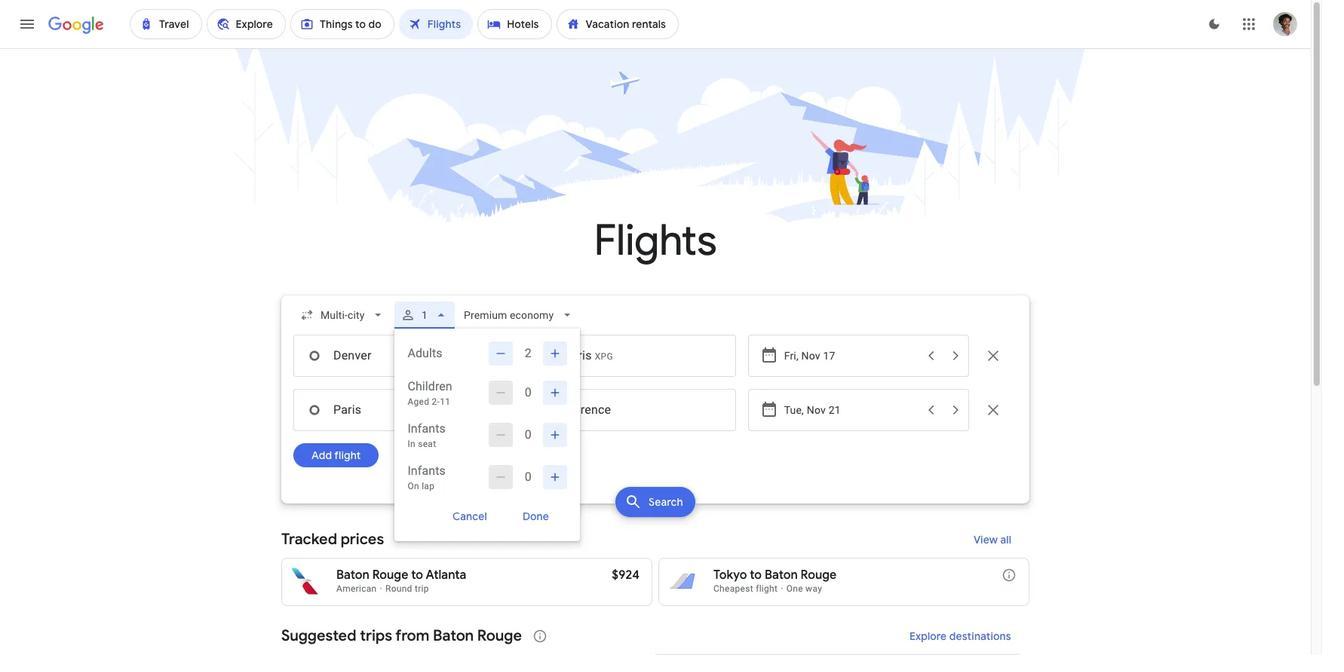 Task type: describe. For each thing, give the bounding box(es) containing it.
baton rouge to atlanta
[[336, 568, 466, 583]]

lap
[[422, 481, 435, 492]]

cheapest
[[714, 584, 753, 594]]

on
[[408, 481, 419, 492]]

suggested trips from baton rouge
[[281, 627, 522, 646]]

0 horizontal spatial baton
[[336, 568, 369, 583]]

from
[[395, 627, 429, 646]]

explore
[[910, 630, 947, 643]]

done
[[523, 510, 549, 523]]

american
[[336, 584, 377, 594]]

0 for infants in seat
[[525, 428, 532, 442]]

main menu image
[[18, 15, 36, 33]]

924 US dollars text field
[[612, 568, 640, 583]]

atlanta
[[426, 568, 466, 583]]

1
[[422, 309, 428, 321]]

done button
[[505, 505, 568, 529]]

cheapest flight
[[714, 584, 778, 594]]

destinations
[[950, 630, 1012, 643]]

$924
[[612, 568, 640, 583]]

suggested
[[281, 627, 356, 646]]

11
[[440, 397, 451, 407]]

2 to from the left
[[750, 568, 762, 583]]

2 horizontal spatial rouge
[[801, 568, 837, 583]]

infants in seat
[[408, 422, 446, 450]]

Flight search field
[[269, 296, 1042, 542]]

view
[[974, 533, 998, 547]]

cancel button
[[434, 505, 505, 529]]

children aged 2-11
[[408, 379, 452, 407]]

More info text field
[[1002, 568, 1017, 587]]

tracked prices region
[[281, 522, 1030, 606]]

none text field inside flight search box
[[518, 335, 736, 377]]

round trip
[[385, 584, 429, 594]]



Task type: vqa. For each thing, say whether or not it's contained in the screenshot.
"Children" on the left of the page
yes



Task type: locate. For each thing, give the bounding box(es) containing it.
1 swap origin and destination. image from the top
[[506, 347, 524, 365]]

add flight button
[[293, 444, 379, 468]]

to
[[411, 568, 423, 583], [750, 568, 762, 583]]

0 horizontal spatial rouge
[[372, 568, 408, 583]]

2-
[[432, 397, 440, 407]]

0 vertical spatial infants
[[408, 422, 446, 436]]

None field
[[293, 302, 392, 329], [458, 302, 581, 329], [293, 302, 392, 329], [458, 302, 581, 329]]

change appearance image
[[1196, 6, 1233, 42]]

swap origin and destination. image left 2
[[506, 347, 524, 365]]

1 vertical spatial infants
[[408, 464, 446, 478]]

swap origin and destination. image
[[506, 347, 524, 365], [506, 401, 524, 419]]

1 vertical spatial departure text field
[[784, 390, 918, 431]]

flights
[[594, 214, 717, 268]]

all
[[1000, 533, 1012, 547]]

adults
[[408, 346, 443, 361]]

1 infants from the top
[[408, 422, 446, 436]]

tracked
[[281, 530, 337, 549]]

infants for infants in seat
[[408, 422, 446, 436]]

flight inside button
[[334, 449, 361, 462]]

1 vertical spatial 0
[[525, 428, 532, 442]]

tokyo to baton rouge
[[714, 568, 837, 583]]

2 swap origin and destination. image from the top
[[506, 401, 524, 419]]

1 horizontal spatial rouge
[[477, 627, 522, 646]]

None text field
[[518, 335, 736, 377]]

departure text field for remove flight from denver to paris on fri, nov 17 image
[[784, 336, 918, 376]]

way
[[806, 584, 822, 594]]

0 horizontal spatial flight
[[334, 449, 361, 462]]

seat
[[418, 439, 436, 450]]

infants
[[408, 422, 446, 436], [408, 464, 446, 478]]

prices
[[341, 530, 384, 549]]

explore destinations
[[910, 630, 1012, 643]]

remove flight from denver to paris on fri, nov 17 image
[[984, 347, 1002, 365]]

0 vertical spatial flight
[[334, 449, 361, 462]]

swap origin and destination. image for remove flight from paris to florence on tue, nov 21 image
[[506, 401, 524, 419]]

1 vertical spatial flight
[[756, 584, 778, 594]]

add
[[312, 449, 332, 462]]

Departure text field
[[784, 336, 918, 376], [784, 390, 918, 431]]

baton right from
[[433, 627, 474, 646]]

None text field
[[518, 389, 736, 431]]

1 to from the left
[[411, 568, 423, 583]]

none text field inside flight search box
[[518, 389, 736, 431]]

more info image
[[1002, 568, 1017, 583]]

3 0 from the top
[[525, 470, 532, 484]]

search
[[649, 496, 683, 509]]

baton up american
[[336, 568, 369, 583]]

aged
[[408, 397, 429, 407]]

view all
[[974, 533, 1012, 547]]

flight for cheapest flight
[[756, 584, 778, 594]]

number of passengers dialog
[[395, 329, 580, 542]]

one
[[786, 584, 803, 594]]

0 for children aged 2-11
[[525, 385, 532, 400]]

in
[[408, 439, 416, 450]]

1 horizontal spatial to
[[750, 568, 762, 583]]

2 departure text field from the top
[[784, 390, 918, 431]]

0
[[525, 385, 532, 400], [525, 428, 532, 442], [525, 470, 532, 484]]

1 horizontal spatial flight
[[756, 584, 778, 594]]

1 vertical spatial swap origin and destination. image
[[506, 401, 524, 419]]

one way
[[786, 584, 822, 594]]

rouge
[[372, 568, 408, 583], [801, 568, 837, 583], [477, 627, 522, 646]]

tracked prices
[[281, 530, 384, 549]]

flight
[[334, 449, 361, 462], [756, 584, 778, 594]]

2 vertical spatial 0
[[525, 470, 532, 484]]

infants on lap
[[408, 464, 446, 492]]

0 vertical spatial swap origin and destination. image
[[506, 347, 524, 365]]

2 0 from the top
[[525, 428, 532, 442]]

infants up lap
[[408, 464, 446, 478]]

add flight
[[312, 449, 361, 462]]

2
[[525, 346, 532, 361]]

1 0 from the top
[[525, 385, 532, 400]]

cancel
[[452, 510, 487, 523]]

1 button
[[395, 297, 455, 333]]

swap origin and destination. image right 11
[[506, 401, 524, 419]]

remove flight from paris to florence on tue, nov 21 image
[[984, 401, 1002, 419]]

children
[[408, 379, 452, 394]]

0 vertical spatial 0
[[525, 385, 532, 400]]

swap origin and destination. image for remove flight from denver to paris on fri, nov 17 image
[[506, 347, 524, 365]]

tokyo
[[714, 568, 747, 583]]

2 infants from the top
[[408, 464, 446, 478]]

0 for infants on lap
[[525, 470, 532, 484]]

departure text field for remove flight from paris to florence on tue, nov 21 image
[[784, 390, 918, 431]]

baton
[[336, 568, 369, 583], [765, 568, 798, 583], [433, 627, 474, 646]]

to up cheapest flight in the bottom of the page
[[750, 568, 762, 583]]

round
[[385, 584, 412, 594]]

explore destinations button
[[892, 619, 1030, 655]]

flight for add flight
[[334, 449, 361, 462]]

1 horizontal spatial baton
[[433, 627, 474, 646]]

trips
[[360, 627, 392, 646]]

0 horizontal spatial to
[[411, 568, 423, 583]]

infants up seat
[[408, 422, 446, 436]]

trip
[[415, 584, 429, 594]]

2 horizontal spatial baton
[[765, 568, 798, 583]]

search button
[[616, 487, 695, 517]]

flight right add
[[334, 449, 361, 462]]

flight inside tracked prices region
[[756, 584, 778, 594]]

0 vertical spatial departure text field
[[784, 336, 918, 376]]

to up trip
[[411, 568, 423, 583]]

flight down tokyo to baton rouge
[[756, 584, 778, 594]]

infants for infants on lap
[[408, 464, 446, 478]]

1 departure text field from the top
[[784, 336, 918, 376]]

baton up one
[[765, 568, 798, 583]]



